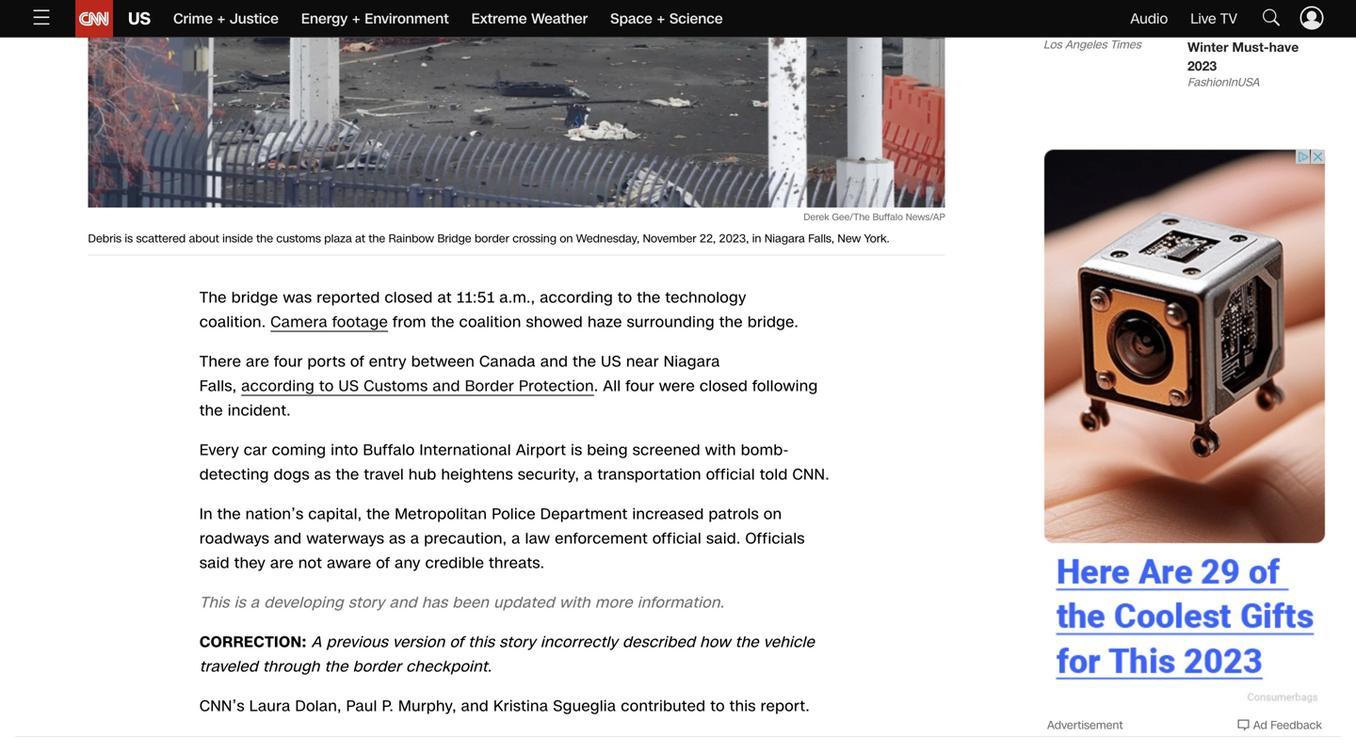 Task type: describe. For each thing, give the bounding box(es) containing it.
in the nation's capital, the metropolitan police department increased patrols on roadways and waterways as a precaution, a law enforcement official said. officials said they are not aware of any credible threats.
[[200, 504, 806, 575]]

this for this is a developing story and has been updated with more information.
[[200, 593, 230, 614]]

bridge
[[232, 288, 278, 309]]

customs
[[277, 231, 321, 247]]

a.m.,
[[500, 288, 536, 309]]

dogs
[[274, 465, 310, 486]]

according to us customs and border protection
[[241, 376, 595, 397]]

sgueglia
[[553, 697, 617, 718]]

+ for crime
[[217, 9, 226, 29]]

officials
[[746, 529, 806, 550]]

the right in
[[217, 504, 241, 526]]

have
[[1270, 39, 1300, 55]]

screened
[[633, 440, 701, 461]]

l.a.
[[1134, 20, 1158, 36]]

through
[[263, 657, 320, 678]]

a left law
[[512, 529, 521, 550]]

the left "rainbow"
[[369, 231, 386, 247]]

credible
[[426, 553, 485, 575]]

space + science link
[[611, 0, 723, 38]]

according inside the bridge was reported closed at 11:51 a.m., according to the technology coalition.
[[540, 288, 614, 309]]

0 vertical spatial niagara
[[765, 231, 806, 247]]

crime + justice link
[[173, 0, 279, 38]]

technology
[[666, 288, 747, 309]]

waterways
[[307, 529, 385, 550]]

the down previous
[[325, 657, 348, 678]]

buffalo inside every car coming into buffalo international airport is being screened with bomb- detecting dogs as the travel hub heightens security, a transportation official told cnn.
[[363, 440, 415, 461]]

energy + environment
[[301, 9, 449, 29]]

police
[[492, 504, 536, 526]]

of inside in the nation's capital, the metropolitan police department increased patrols on roadways and waterways as a precaution, a law enforcement official said. officials said they are not aware of any credible threats.
[[376, 553, 390, 575]]

gee/the
[[833, 211, 870, 224]]

a up correction: on the left bottom
[[251, 593, 260, 614]]

ad feedback
[[1254, 718, 1323, 734]]

the right from
[[431, 312, 455, 333]]

11:51
[[457, 288, 495, 309]]

footage
[[333, 312, 388, 333]]

debris
[[88, 231, 122, 247]]

2 vertical spatial to
[[711, 697, 725, 718]]

niagara inside there are four ports of entry between canada and the us near niagara falls,
[[664, 352, 721, 373]]

22,
[[700, 231, 716, 247]]

airport
[[516, 440, 567, 461]]

at inside the bridge was reported closed at 11:51 a.m., according to the technology coalition.
[[438, 288, 452, 309]]

best
[[1090, 2, 1117, 17]]

in inside the 65 best bookstores in l.a. los angeles times
[[1119, 20, 1130, 36]]

cnn's laura dolan, paul p. murphy,
[[200, 697, 457, 718]]

live
[[1191, 9, 1217, 29]]

advertisement region
[[1044, 149, 1327, 714]]

fashioninusa
[[1188, 75, 1260, 91]]

bookstores
[[1044, 20, 1115, 36]]

told
[[760, 465, 788, 486]]

debris is scattered about inside the customs plaza at the rainbow bridge border crossing on wednesday, november 22, 2023, in niagara falls, new york.
[[88, 231, 890, 247]]

1 horizontal spatial us
[[339, 376, 359, 397]]

protection
[[519, 376, 595, 397]]

according to us customs and border protection link
[[241, 376, 595, 397]]

camera footage from the coalition showed haze surrounding the bridge.
[[271, 312, 799, 333]]

roadways
[[200, 529, 270, 550]]

the right how at the right bottom of page
[[736, 633, 759, 654]]

the inside there are four ports of entry between canada and the us near niagara falls,
[[573, 352, 597, 373]]

justice
[[230, 9, 279, 29]]

official inside every car coming into buffalo international airport is being screened with bomb- detecting dogs as the travel hub heightens security, a transportation official told cnn.
[[707, 465, 756, 486]]

is inside 'this scarf is quickly becoming celeb's winter must-have 2023 fashioninusa'
[[1255, 2, 1266, 17]]

crime + justice
[[173, 9, 279, 29]]

near
[[627, 352, 659, 373]]

reported
[[317, 288, 380, 309]]

times
[[1111, 37, 1142, 53]]

metropolitan
[[395, 504, 487, 526]]

0 horizontal spatial at
[[355, 231, 366, 247]]

customs
[[364, 376, 428, 397]]

vehicle
[[764, 633, 815, 654]]

any
[[395, 553, 421, 575]]

science
[[670, 9, 723, 29]]

the inside . all four were closed following the incident.
[[200, 401, 223, 422]]

not
[[299, 553, 322, 575]]

closed for reported
[[385, 288, 433, 309]]

us inside there are four ports of entry between canada and the us near niagara falls,
[[601, 352, 622, 373]]

0 vertical spatial story
[[348, 593, 385, 614]]

law
[[525, 529, 551, 550]]

tv
[[1221, 9, 1238, 29]]

on inside in the nation's capital, the metropolitan police department increased patrols on roadways and waterways as a precaution, a law enforcement official said. officials said they are not aware of any credible threats.
[[764, 504, 783, 526]]

+ for space
[[657, 9, 666, 29]]

this inside the a previous version of this story incorrectly described how the vehicle traveled through the border checkpoint.
[[469, 633, 495, 654]]

los
[[1044, 37, 1063, 53]]

the inside every car coming into buffalo international airport is being screened with bomb- detecting dogs as the travel hub heightens security, a transportation official told cnn.
[[336, 465, 360, 486]]

heightens
[[441, 465, 514, 486]]

has
[[422, 593, 448, 614]]

in
[[200, 504, 213, 526]]

of inside there are four ports of entry between canada and the us near niagara falls,
[[351, 352, 365, 373]]

wednesday,
[[577, 231, 640, 247]]

threats.
[[489, 553, 545, 575]]

live tv link
[[1191, 9, 1238, 29]]

must-
[[1233, 39, 1270, 55]]

. all four were closed following the incident.
[[200, 376, 818, 422]]

closed for were
[[700, 376, 748, 397]]

1 vertical spatial this
[[730, 697, 756, 718]]

0 horizontal spatial according
[[241, 376, 315, 397]]

energy
[[301, 9, 348, 29]]

murphy,
[[399, 697, 457, 718]]

transportation
[[598, 465, 702, 486]]

was
[[283, 288, 312, 309]]

p.
[[382, 697, 394, 718]]

rainbow
[[389, 231, 434, 247]]

are inside in the nation's capital, the metropolitan police department increased patrols on roadways and waterways as a precaution, a law enforcement official said. officials said they are not aware of any credible threats.
[[270, 553, 294, 575]]

are inside there are four ports of entry between canada and the us near niagara falls,
[[246, 352, 270, 373]]

the for the 65 best bookstores in l.a. los angeles times
[[1044, 2, 1068, 17]]

developing
[[264, 593, 344, 614]]

between
[[412, 352, 475, 373]]

search icon image
[[1261, 6, 1283, 29]]

crime
[[173, 9, 213, 29]]

user avatar image
[[1299, 4, 1327, 32]]

environment
[[365, 9, 449, 29]]

car
[[244, 440, 267, 461]]

this for this scarf is quickly becoming celeb's winter must-have 2023 fashioninusa
[[1188, 2, 1215, 17]]

and left has on the left bottom
[[390, 593, 417, 614]]

contributed
[[621, 697, 706, 718]]

and kristina sgueglia contributed to this report.
[[461, 697, 810, 718]]

checkpoint.
[[406, 657, 492, 678]]

being
[[587, 440, 628, 461]]

increased
[[633, 504, 705, 526]]

audio
[[1131, 9, 1169, 29]]



Task type: vqa. For each thing, say whether or not it's contained in the screenshot.
travel on the bottom left
yes



Task type: locate. For each thing, give the bounding box(es) containing it.
to right contributed
[[711, 697, 725, 718]]

1 vertical spatial with
[[560, 593, 591, 614]]

incorrectly
[[541, 633, 618, 654]]

the down travel
[[367, 504, 390, 526]]

security,
[[518, 465, 580, 486]]

with inside every car coming into buffalo international airport is being screened with bomb- detecting dogs as the travel hub heightens security, a transportation official told cnn.
[[706, 440, 737, 461]]

+ for energy
[[352, 9, 361, 29]]

entry
[[369, 352, 407, 373]]

surrounding
[[627, 312, 715, 333]]

1 vertical spatial four
[[626, 376, 655, 397]]

with left bomb-
[[706, 440, 737, 461]]

the up coalition.
[[200, 288, 227, 309]]

us left crime
[[128, 7, 151, 31]]

0 horizontal spatial to
[[319, 376, 334, 397]]

1 horizontal spatial in
[[1119, 20, 1130, 36]]

as right 'dogs'
[[315, 465, 331, 486]]

us down ports
[[339, 376, 359, 397]]

the inside the 65 best bookstores in l.a. los angeles times
[[1044, 2, 1068, 17]]

+ right "energy"
[[352, 9, 361, 29]]

four inside there are four ports of entry between canada and the us near niagara falls,
[[274, 352, 303, 373]]

0 vertical spatial official
[[707, 465, 756, 486]]

0 vertical spatial to
[[618, 288, 633, 309]]

buffalo up travel
[[363, 440, 415, 461]]

haze
[[588, 312, 623, 333]]

is down the they
[[234, 593, 246, 614]]

1 horizontal spatial four
[[626, 376, 655, 397]]

0 vertical spatial of
[[351, 352, 365, 373]]

+ inside 'link'
[[657, 9, 666, 29]]

of left any
[[376, 553, 390, 575]]

of left entry
[[351, 352, 365, 373]]

2 + from the left
[[352, 9, 361, 29]]

is inside every car coming into buffalo international airport is being screened with bomb- detecting dogs as the travel hub heightens security, a transportation official told cnn.
[[571, 440, 583, 461]]

four
[[274, 352, 303, 373], [626, 376, 655, 397]]

1 horizontal spatial according
[[540, 288, 614, 309]]

live tv
[[1191, 9, 1238, 29]]

four down near
[[626, 376, 655, 397]]

0 horizontal spatial falls,
[[200, 376, 237, 397]]

open menu icon image
[[30, 6, 53, 29]]

energy + environment link
[[301, 0, 449, 38]]

debris is scattered about inside the customs plaza at the rainbow bridge border crossing, wednesday, nov. 22, 2023, in niagara falls, n.y. the border crossing between the u.s. and canada has been closed after a vehicle exploded at a checkpoint on a bridge near niagara falls. the fbi's field office in buffalo said in a statement that it was investigating the explosion on the rainbow bridge, which connects the two countries across the niagara river. (derek gee/the buffalo news via ap) image
[[88, 0, 946, 208]]

1 vertical spatial on
[[764, 504, 783, 526]]

0 vertical spatial this
[[1188, 2, 1215, 17]]

closed up from
[[385, 288, 433, 309]]

on up officials
[[764, 504, 783, 526]]

border inside the a previous version of this story incorrectly described how the vehicle traveled through the border checkpoint.
[[353, 657, 402, 678]]

closed inside the bridge was reported closed at 11:51 a.m., according to the technology coalition.
[[385, 288, 433, 309]]

following
[[753, 376, 818, 397]]

information.
[[638, 593, 725, 614]]

1 vertical spatial story
[[500, 633, 536, 654]]

space + science
[[611, 9, 723, 29]]

correction:
[[200, 633, 307, 654]]

at left 11:51
[[438, 288, 452, 309]]

1 horizontal spatial to
[[618, 288, 633, 309]]

travel
[[364, 465, 404, 486]]

0 horizontal spatial four
[[274, 352, 303, 373]]

a previous version of this story incorrectly described how the vehicle traveled through the border checkpoint.
[[200, 633, 815, 678]]

to up haze
[[618, 288, 633, 309]]

1 vertical spatial in
[[753, 231, 762, 247]]

1 vertical spatial are
[[270, 553, 294, 575]]

international
[[420, 440, 512, 461]]

are right "there"
[[246, 352, 270, 373]]

1 horizontal spatial at
[[438, 288, 452, 309]]

0 vertical spatial closed
[[385, 288, 433, 309]]

0 vertical spatial buffalo
[[873, 211, 904, 224]]

0 horizontal spatial of
[[351, 352, 365, 373]]

of inside the a previous version of this story incorrectly described how the vehicle traveled through the border checkpoint.
[[450, 633, 464, 654]]

1 horizontal spatial with
[[706, 440, 737, 461]]

1 horizontal spatial border
[[475, 231, 510, 247]]

1 vertical spatial at
[[438, 288, 452, 309]]

laura
[[250, 697, 291, 718]]

and down the between
[[433, 376, 461, 397]]

about
[[189, 231, 219, 247]]

to
[[618, 288, 633, 309], [319, 376, 334, 397], [711, 697, 725, 718]]

they
[[234, 553, 266, 575]]

0 horizontal spatial niagara
[[664, 352, 721, 373]]

buffalo
[[873, 211, 904, 224], [363, 440, 415, 461]]

1 vertical spatial official
[[653, 529, 702, 550]]

0 horizontal spatial story
[[348, 593, 385, 614]]

becoming
[[1188, 20, 1252, 36]]

of
[[351, 352, 365, 373], [376, 553, 390, 575], [450, 633, 464, 654]]

falls, inside there are four ports of entry between canada and the us near niagara falls,
[[200, 376, 237, 397]]

2 horizontal spatial to
[[711, 697, 725, 718]]

closed inside . all four were closed following the incident.
[[700, 376, 748, 397]]

1 vertical spatial falls,
[[200, 376, 237, 397]]

as for the
[[315, 465, 331, 486]]

camera footage link
[[271, 312, 388, 333]]

1 vertical spatial this
[[200, 593, 230, 614]]

falls, down derek
[[809, 231, 835, 247]]

2023,
[[719, 231, 749, 247]]

65
[[1071, 2, 1086, 17]]

official down increased
[[653, 529, 702, 550]]

the down "into"
[[336, 465, 360, 486]]

story inside the a previous version of this story incorrectly described how the vehicle traveled through the border checkpoint.
[[500, 633, 536, 654]]

a down being
[[584, 465, 593, 486]]

four for ports
[[274, 352, 303, 373]]

0 vertical spatial the
[[1044, 2, 1068, 17]]

1 vertical spatial according
[[241, 376, 315, 397]]

with left more
[[560, 593, 591, 614]]

story
[[348, 593, 385, 614], [500, 633, 536, 654]]

is right 'scarf'
[[1255, 2, 1266, 17]]

1 horizontal spatial on
[[764, 504, 783, 526]]

as
[[315, 465, 331, 486], [389, 529, 406, 550]]

in up times
[[1119, 20, 1130, 36]]

0 vertical spatial four
[[274, 352, 303, 373]]

every
[[200, 440, 239, 461]]

3 + from the left
[[657, 9, 666, 29]]

celeb's
[[1256, 20, 1303, 36]]

0 vertical spatial as
[[315, 465, 331, 486]]

2 vertical spatial of
[[450, 633, 464, 654]]

is
[[1255, 2, 1266, 17], [125, 231, 133, 247], [571, 440, 583, 461], [234, 593, 246, 614]]

there are four ports of entry between canada and the us near niagara falls,
[[200, 352, 721, 397]]

1 vertical spatial closed
[[700, 376, 748, 397]]

0 vertical spatial on
[[560, 231, 573, 247]]

0 horizontal spatial with
[[560, 593, 591, 614]]

the for the bridge was reported closed at 11:51 a.m., according to the technology coalition.
[[200, 288, 227, 309]]

0 vertical spatial border
[[475, 231, 510, 247]]

buffalo up york.
[[873, 211, 904, 224]]

are left not
[[270, 553, 294, 575]]

updated
[[494, 593, 555, 614]]

as for a
[[389, 529, 406, 550]]

the left '65'
[[1044, 2, 1068, 17]]

0 horizontal spatial closed
[[385, 288, 433, 309]]

2 horizontal spatial of
[[450, 633, 464, 654]]

0 vertical spatial falls,
[[809, 231, 835, 247]]

been
[[453, 593, 489, 614]]

bridge.
[[748, 312, 799, 333]]

aware
[[327, 553, 372, 575]]

.
[[595, 376, 599, 397]]

0 vertical spatial this
[[469, 633, 495, 654]]

the inside the bridge was reported closed at 11:51 a.m., according to the technology coalition.
[[637, 288, 661, 309]]

cnn's
[[200, 697, 245, 718]]

1 vertical spatial of
[[376, 553, 390, 575]]

2 horizontal spatial us
[[601, 352, 622, 373]]

dolan,
[[295, 697, 342, 718]]

the up . on the left bottom
[[573, 352, 597, 373]]

as up any
[[389, 529, 406, 550]]

us up all
[[601, 352, 622, 373]]

paul
[[346, 697, 378, 718]]

niagara up were
[[664, 352, 721, 373]]

story down updated
[[500, 633, 536, 654]]

at right plaza
[[355, 231, 366, 247]]

1 horizontal spatial falls,
[[809, 231, 835, 247]]

0 horizontal spatial border
[[353, 657, 402, 678]]

and inside there are four ports of entry between canada and the us near niagara falls,
[[541, 352, 568, 373]]

in right 2023,
[[753, 231, 762, 247]]

1 vertical spatial the
[[200, 288, 227, 309]]

1 horizontal spatial official
[[707, 465, 756, 486]]

+ inside "link"
[[217, 9, 226, 29]]

version
[[393, 633, 445, 654]]

is right debris
[[125, 231, 133, 247]]

closed right were
[[700, 376, 748, 397]]

story up previous
[[348, 593, 385, 614]]

1 horizontal spatial this
[[1188, 2, 1215, 17]]

0 horizontal spatial this
[[469, 633, 495, 654]]

and down nation's
[[274, 529, 302, 550]]

+
[[217, 9, 226, 29], [352, 9, 361, 29], [657, 9, 666, 29]]

canada
[[480, 352, 536, 373]]

1 horizontal spatial the
[[1044, 2, 1068, 17]]

1 vertical spatial as
[[389, 529, 406, 550]]

0 vertical spatial are
[[246, 352, 270, 373]]

1 horizontal spatial closed
[[700, 376, 748, 397]]

this left report.
[[730, 697, 756, 718]]

inside
[[223, 231, 253, 247]]

according up showed
[[540, 288, 614, 309]]

official up patrols
[[707, 465, 756, 486]]

bomb-
[[741, 440, 789, 461]]

a inside every car coming into buffalo international airport is being screened with bomb- detecting dogs as the travel hub heightens security, a transportation official told cnn.
[[584, 465, 593, 486]]

0 horizontal spatial in
[[753, 231, 762, 247]]

extreme weather
[[472, 9, 588, 29]]

us
[[128, 7, 151, 31], [601, 352, 622, 373], [339, 376, 359, 397]]

a up any
[[411, 529, 420, 550]]

1 vertical spatial niagara
[[664, 352, 721, 373]]

extreme weather link
[[472, 0, 588, 38]]

1 + from the left
[[217, 9, 226, 29]]

the up surrounding
[[637, 288, 661, 309]]

the up every
[[200, 401, 223, 422]]

weather
[[532, 9, 588, 29]]

the right inside
[[256, 231, 273, 247]]

ad
[[1254, 718, 1268, 734]]

0 vertical spatial with
[[706, 440, 737, 461]]

a
[[312, 633, 322, 654]]

are
[[246, 352, 270, 373], [270, 553, 294, 575]]

1 vertical spatial to
[[319, 376, 334, 397]]

coalition
[[460, 312, 522, 333]]

official inside in the nation's capital, the metropolitan police department increased patrols on roadways and waterways as a precaution, a law enforcement official said. officials said they are not aware of any credible threats.
[[653, 529, 702, 550]]

four for were
[[626, 376, 655, 397]]

0 horizontal spatial us
[[128, 7, 151, 31]]

four inside . all four were closed following the incident.
[[626, 376, 655, 397]]

coming
[[272, 440, 326, 461]]

as inside in the nation's capital, the metropolitan police department increased patrols on roadways and waterways as a precaution, a law enforcement official said. officials said they are not aware of any credible threats.
[[389, 529, 406, 550]]

0 horizontal spatial buffalo
[[363, 440, 415, 461]]

enforcement
[[555, 529, 648, 550]]

0 horizontal spatial the
[[200, 288, 227, 309]]

0 horizontal spatial as
[[315, 465, 331, 486]]

0 vertical spatial in
[[1119, 20, 1130, 36]]

at
[[355, 231, 366, 247], [438, 288, 452, 309]]

every car coming into buffalo international airport is being screened with bomb- detecting dogs as the travel hub heightens security, a transportation official told cnn.
[[200, 440, 830, 486]]

this is a developing story and has been updated with more information.
[[200, 593, 725, 614]]

space
[[611, 9, 653, 29]]

this inside 'this scarf is quickly becoming celeb's winter must-have 2023 fashioninusa'
[[1188, 2, 1215, 17]]

angeles
[[1066, 37, 1108, 53]]

1 horizontal spatial as
[[389, 529, 406, 550]]

border right bridge on the left
[[475, 231, 510, 247]]

0 vertical spatial us
[[128, 7, 151, 31]]

all
[[603, 376, 621, 397]]

1 horizontal spatial story
[[500, 633, 536, 654]]

1 horizontal spatial +
[[352, 9, 361, 29]]

niagara down derek
[[765, 231, 806, 247]]

1 horizontal spatial this
[[730, 697, 756, 718]]

+ right crime
[[217, 9, 226, 29]]

official
[[707, 465, 756, 486], [653, 529, 702, 550]]

and inside in the nation's capital, the metropolitan police department increased patrols on roadways and waterways as a precaution, a law enforcement official said. officials said they are not aware of any credible threats.
[[274, 529, 302, 550]]

1 vertical spatial buffalo
[[363, 440, 415, 461]]

1 horizontal spatial of
[[376, 553, 390, 575]]

1 vertical spatial border
[[353, 657, 402, 678]]

2 horizontal spatial +
[[657, 9, 666, 29]]

this up becoming
[[1188, 2, 1215, 17]]

according up incident.
[[241, 376, 315, 397]]

border down previous
[[353, 657, 402, 678]]

this scarf is quickly becoming celeb's winter must-have 2023 fashioninusa
[[1188, 2, 1316, 91]]

0 horizontal spatial official
[[653, 529, 702, 550]]

2 vertical spatial us
[[339, 376, 359, 397]]

+ right space
[[657, 9, 666, 29]]

falls, down "there"
[[200, 376, 237, 397]]

said.
[[707, 529, 741, 550]]

to inside the bridge was reported closed at 11:51 a.m., according to the technology coalition.
[[618, 288, 633, 309]]

and left kristina
[[461, 697, 489, 718]]

0 vertical spatial according
[[540, 288, 614, 309]]

1 vertical spatial us
[[601, 352, 622, 373]]

1 horizontal spatial niagara
[[765, 231, 806, 247]]

border
[[475, 231, 510, 247], [353, 657, 402, 678]]

of up checkpoint.
[[450, 633, 464, 654]]

the inside the bridge was reported closed at 11:51 a.m., according to the technology coalition.
[[200, 288, 227, 309]]

as inside every car coming into buffalo international airport is being screened with bomb- detecting dogs as the travel hub heightens security, a transportation official told cnn.
[[315, 465, 331, 486]]

0 vertical spatial at
[[355, 231, 366, 247]]

2023
[[1188, 58, 1218, 74]]

derek gee/the buffalo news/ap
[[804, 211, 946, 224]]

is left being
[[571, 440, 583, 461]]

the down technology
[[720, 312, 743, 333]]

quickly
[[1269, 2, 1316, 17]]

this down said
[[200, 593, 230, 614]]

audio link
[[1131, 9, 1169, 29]]

this up checkpoint.
[[469, 633, 495, 654]]

1 horizontal spatial buffalo
[[873, 211, 904, 224]]

and up protection
[[541, 352, 568, 373]]

0 horizontal spatial this
[[200, 593, 230, 614]]

capital,
[[309, 504, 362, 526]]

previous
[[327, 633, 388, 654]]

plaza
[[324, 231, 352, 247]]

0 horizontal spatial +
[[217, 9, 226, 29]]

to down ports
[[319, 376, 334, 397]]

four left ports
[[274, 352, 303, 373]]

0 horizontal spatial on
[[560, 231, 573, 247]]

on right the crossing
[[560, 231, 573, 247]]



